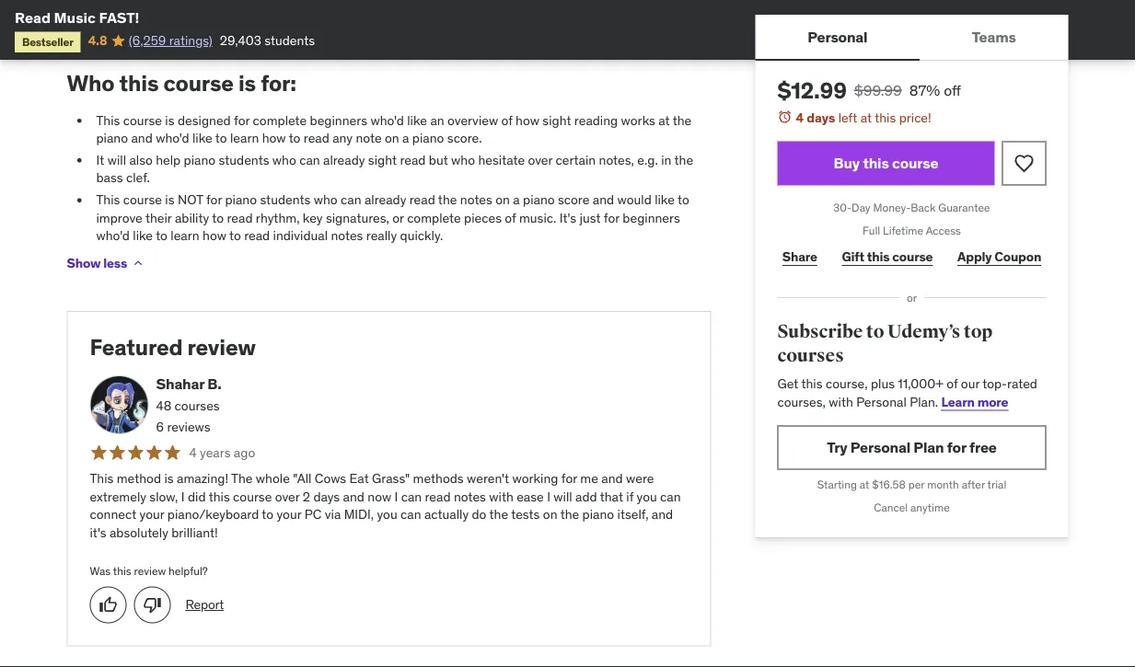 Task type: describe. For each thing, give the bounding box(es) containing it.
less
[[103, 255, 127, 272]]

like down their
[[133, 228, 153, 244]]

in
[[661, 152, 672, 169]]

were
[[626, 471, 654, 487]]

me
[[581, 471, 599, 487]]

to right the ability
[[212, 210, 224, 226]]

like down designed
[[192, 130, 213, 147]]

note
[[356, 130, 382, 147]]

piano up music.
[[523, 192, 555, 208]]

2 vertical spatial personal
[[851, 438, 911, 457]]

is left the for: at the top
[[239, 70, 256, 97]]

for inside the "this method is amazing!  the whole "all cows eat grass" methods weren't working for me and were extremely slow, i did this course over 2 days and now i can read notes with ease  i will add that if you can connect your piano/keyboard to your pc via midi, you can actually do the tests on the piano itself, and it's absolutely brilliant!"
[[562, 471, 577, 487]]

methods
[[413, 471, 464, 487]]

rated
[[1008, 376, 1038, 392]]

like left an
[[407, 112, 427, 129]]

pieces
[[464, 210, 502, 226]]

read left rhythm,
[[227, 210, 253, 226]]

the down but
[[438, 192, 457, 208]]

1 horizontal spatial you
[[637, 489, 657, 505]]

0 horizontal spatial complete
[[253, 112, 307, 129]]

personal inside get this course, plus 11,000+ of our top-rated courses, with personal plan.
[[857, 394, 907, 410]]

show
[[67, 255, 101, 272]]

1 vertical spatial this
[[96, 192, 120, 208]]

the
[[231, 471, 253, 487]]

course up also on the left top
[[123, 112, 162, 129]]

starting
[[818, 478, 857, 492]]

1 horizontal spatial complete
[[407, 210, 461, 226]]

will inside the "this method is amazing!  the whole "all cows eat grass" methods weren't working for me and were extremely slow, i did this course over 2 days and now i can read notes with ease  i will add that if you can connect your piano/keyboard to your pc via midi, you can actually do the tests on the piano itself, and it's absolutely brilliant!"
[[554, 489, 573, 505]]

of inside get this course, plus 11,000+ of our top-rated courses, with personal plan.
[[947, 376, 958, 392]]

course,
[[826, 376, 868, 392]]

piano up rhythm,
[[225, 192, 257, 208]]

key
[[303, 210, 323, 226]]

shahar
[[156, 375, 204, 394]]

coupon
[[995, 248, 1042, 265]]

and up just
[[593, 192, 614, 208]]

mark as helpful image
[[99, 597, 117, 615]]

ratings)
[[169, 32, 213, 49]]

or inside this course is designed for complete beginners who'd like an overview of how sight reading works at the piano and who'd like to learn how to read any note on a piano score. it will also help piano students who can already sight read but who hesitate over certain notes, e.g. in the bass clef. this course is not for piano students who can already read the notes on a piano score and would like to improve their ability to read rhythm, key signatures, or complete pieces of music. it's just for beginners who'd like to learn how to read individual notes really quickly.
[[393, 210, 404, 226]]

shahar b. 48 courses 6 reviews
[[156, 375, 222, 436]]

reviews
[[167, 420, 211, 436]]

this for buy this course
[[863, 154, 889, 173]]

is left designed
[[165, 112, 175, 129]]

read left but
[[400, 152, 426, 169]]

is left not
[[165, 192, 175, 208]]

29,403 students
[[220, 32, 315, 49]]

can down grass"
[[401, 489, 422, 505]]

that
[[600, 489, 624, 505]]

weren't
[[467, 471, 509, 487]]

per
[[909, 478, 925, 492]]

extremely
[[90, 489, 146, 505]]

share button
[[778, 239, 823, 276]]

left
[[839, 109, 858, 126]]

this course is designed for complete beginners who'd like an overview of how sight reading works at the piano and who'd like to learn how to read any note on a piano score. it will also help piano students who can already sight read but who hesitate over certain notes, e.g. in the bass clef. this course is not for piano students who can already read the notes on a piano score and would like to improve their ability to read rhythm, key signatures, or complete pieces of music. it's just for beginners who'd like to learn how to read individual notes really quickly.
[[96, 112, 694, 244]]

e.g.
[[638, 152, 658, 169]]

for right designed
[[234, 112, 250, 129]]

0 vertical spatial already
[[323, 152, 365, 169]]

to down designed
[[215, 130, 227, 147]]

rhythm,
[[256, 210, 300, 226]]

their
[[145, 210, 172, 226]]

plus
[[871, 376, 895, 392]]

top
[[964, 321, 993, 344]]

to inside subscribe to udemy's top courses
[[867, 321, 885, 344]]

1 vertical spatial learn
[[171, 228, 200, 244]]

gift
[[842, 248, 865, 265]]

apply coupon
[[958, 248, 1042, 265]]

like right would
[[655, 192, 675, 208]]

for inside try personal plan for free link
[[948, 438, 967, 457]]

to right would
[[678, 192, 690, 208]]

11,000+
[[898, 376, 944, 392]]

if
[[627, 489, 634, 505]]

courses inside subscribe to udemy's top courses
[[778, 345, 844, 367]]

30-
[[834, 201, 852, 215]]

learn
[[942, 394, 975, 410]]

1 i from the left
[[181, 489, 185, 505]]

this for was this review helpful?
[[113, 565, 131, 579]]

29,403
[[220, 32, 261, 49]]

after
[[962, 478, 985, 492]]

who this course is for:
[[67, 70, 297, 97]]

0 vertical spatial students
[[265, 32, 315, 49]]

to inside the "this method is amazing!  the whole "all cows eat grass" methods weren't working for me and were extremely slow, i did this course over 2 days and now i can read notes with ease  i will add that if you can connect your piano/keyboard to your pc via midi, you can actually do the tests on the piano itself, and it's absolutely brilliant!"
[[262, 507, 274, 524]]

works
[[621, 112, 656, 129]]

notes inside the "this method is amazing!  the whole "all cows eat grass" methods weren't working for me and were extremely slow, i did this course over 2 days and now i can read notes with ease  i will add that if you can connect your piano/keyboard to your pc via midi, you can actually do the tests on the piano itself, and it's absolutely brilliant!"
[[454, 489, 486, 505]]

itself,
[[618, 507, 649, 524]]

0 horizontal spatial review
[[134, 565, 166, 579]]

udemy's
[[888, 321, 961, 344]]

at right left on the top
[[861, 109, 872, 126]]

can up key
[[300, 152, 320, 169]]

price!
[[900, 109, 932, 126]]

help
[[156, 152, 181, 169]]

course inside the "this method is amazing!  the whole "all cows eat grass" methods weren't working for me and were extremely slow, i did this course over 2 days and now i can read notes with ease  i will add that if you can connect your piano/keyboard to your pc via midi, you can actually do the tests on the piano itself, and it's absolutely brilliant!"
[[233, 489, 272, 505]]

1 horizontal spatial sight
[[543, 112, 571, 129]]

for right just
[[604, 210, 620, 226]]

grass"
[[372, 471, 410, 487]]

try personal plan for free link
[[778, 426, 1047, 470]]

read inside the "this method is amazing!  the whole "all cows eat grass" methods weren't working for me and were extremely slow, i did this course over 2 days and now i can read notes with ease  i will add that if you can connect your piano/keyboard to your pc via midi, you can actually do the tests on the piano itself, and it's absolutely brilliant!"
[[425, 489, 451, 505]]

working
[[513, 471, 559, 487]]

try personal plan for free
[[827, 438, 997, 457]]

this for gift this course
[[867, 248, 890, 265]]

bass
[[96, 170, 123, 187]]

cancel
[[874, 501, 908, 515]]

subscribe
[[778, 321, 863, 344]]

buy
[[834, 154, 860, 173]]

method
[[117, 471, 161, 487]]

shahar butz image
[[90, 376, 149, 435]]

course up designed
[[163, 70, 234, 97]]

this method is amazing!  the whole "all cows eat grass" methods weren't working for me and were extremely slow, i did this course over 2 days and now i can read notes with ease  i will add that if you can connect your piano/keyboard to your pc via midi, you can actually do the tests on the piano itself, and it's absolutely brilliant!
[[90, 471, 681, 542]]

personal inside button
[[808, 27, 868, 46]]

tests
[[511, 507, 540, 524]]

2 horizontal spatial how
[[516, 112, 540, 129]]

1 vertical spatial sight
[[368, 152, 397, 169]]

plan
[[914, 438, 944, 457]]

clef.
[[126, 170, 150, 187]]

0 vertical spatial beginners
[[310, 112, 368, 129]]

music.
[[519, 210, 557, 226]]

course down clef.
[[123, 192, 162, 208]]

1 vertical spatial you
[[377, 507, 398, 524]]

0 vertical spatial days
[[807, 109, 836, 126]]

wishlist image
[[1014, 153, 1036, 175]]

just
[[580, 210, 601, 226]]

4 days left at this price!
[[796, 109, 932, 126]]

absolutely
[[110, 525, 168, 542]]

on inside the "this method is amazing!  the whole "all cows eat grass" methods weren't working for me and were extremely slow, i did this course over 2 days and now i can read notes with ease  i will add that if you can connect your piano/keyboard to your pc via midi, you can actually do the tests on the piano itself, and it's absolutely brilliant!"
[[543, 507, 558, 524]]

4 years ago
[[189, 445, 255, 462]]

2 your from the left
[[277, 507, 301, 524]]

to left any
[[289, 130, 301, 147]]

whole
[[256, 471, 290, 487]]

notes,
[[599, 152, 634, 169]]

2 horizontal spatial who
[[451, 152, 475, 169]]

buy this course button
[[778, 141, 995, 186]]

any
[[333, 130, 353, 147]]

report
[[186, 597, 224, 614]]

starting at $16.58 per month after trial cancel anytime
[[818, 478, 1007, 515]]

try
[[827, 438, 848, 457]]

piano inside the "this method is amazing!  the whole "all cows eat grass" methods weren't working for me and were extremely slow, i did this course over 2 days and now i can read notes with ease  i will add that if you can connect your piano/keyboard to your pc via midi, you can actually do the tests on the piano itself, and it's absolutely brilliant!"
[[583, 507, 614, 524]]

do
[[472, 507, 487, 524]]

teams
[[972, 27, 1017, 46]]

midi,
[[344, 507, 374, 524]]

0 vertical spatial notes
[[460, 192, 493, 208]]

fast!
[[99, 8, 139, 27]]

overview
[[448, 112, 498, 129]]

piano up "it"
[[96, 130, 128, 147]]

it
[[96, 152, 104, 169]]

with inside the "this method is amazing!  the whole "all cows eat grass" methods weren't working for me and were extremely slow, i did this course over 2 days and now i can read notes with ease  i will add that if you can connect your piano/keyboard to your pc via midi, you can actually do the tests on the piano itself, and it's absolutely brilliant!"
[[489, 489, 514, 505]]

can right if
[[660, 489, 681, 505]]

alarm image
[[778, 110, 793, 124]]

0 vertical spatial of
[[502, 112, 513, 129]]

quickly.
[[400, 228, 443, 244]]

2
[[303, 489, 310, 505]]

course inside 'gift this course' link
[[893, 248, 933, 265]]

is inside the "this method is amazing!  the whole "all cows eat grass" methods weren't working for me and were extremely slow, i did this course over 2 days and now i can read notes with ease  i will add that if you can connect your piano/keyboard to your pc via midi, you can actually do the tests on the piano itself, and it's absolutely brilliant!"
[[164, 471, 174, 487]]

amazing!
[[177, 471, 229, 487]]

this inside the "this method is amazing!  the whole "all cows eat grass" methods weren't working for me and were extremely slow, i did this course over 2 days and now i can read notes with ease  i will add that if you can connect your piano/keyboard to your pc via midi, you can actually do the tests on the piano itself, and it's absolutely brilliant!"
[[209, 489, 230, 505]]



Task type: locate. For each thing, give the bounding box(es) containing it.
back
[[911, 201, 936, 215]]

plan.
[[910, 394, 939, 410]]

0 vertical spatial review
[[187, 334, 256, 362]]

notes up pieces
[[460, 192, 493, 208]]

individual
[[273, 228, 328, 244]]

this up piano/keyboard at the bottom left of page
[[209, 489, 230, 505]]

free
[[970, 438, 997, 457]]

1 vertical spatial a
[[513, 192, 520, 208]]

for left me
[[562, 471, 577, 487]]

this for course
[[96, 112, 120, 129]]

course inside buy this course button
[[892, 154, 939, 173]]

0 vertical spatial with
[[829, 394, 854, 410]]

subscribe to udemy's top courses
[[778, 321, 993, 367]]

read music fast!
[[15, 8, 139, 27]]

featured
[[90, 334, 183, 362]]

0 horizontal spatial a
[[403, 130, 409, 147]]

personal button
[[756, 15, 920, 59]]

0 horizontal spatial or
[[393, 210, 404, 226]]

this inside 'gift this course' link
[[867, 248, 890, 265]]

or up "really"
[[393, 210, 404, 226]]

this
[[96, 112, 120, 129], [96, 192, 120, 208], [90, 471, 114, 487]]

1 horizontal spatial with
[[829, 394, 854, 410]]

1 horizontal spatial will
[[554, 489, 573, 505]]

0 vertical spatial courses
[[778, 345, 844, 367]]

on right tests
[[543, 507, 558, 524]]

0 vertical spatial sight
[[543, 112, 571, 129]]

days inside the "this method is amazing!  the whole "all cows eat grass" methods weren't working for me and were extremely slow, i did this course over 2 days and now i can read notes with ease  i will add that if you can connect your piano/keyboard to your pc via midi, you can actually do the tests on the piano itself, and it's absolutely brilliant!"
[[314, 489, 340, 505]]

1 horizontal spatial i
[[395, 489, 398, 505]]

87%
[[910, 81, 941, 99]]

0 horizontal spatial who
[[273, 152, 296, 169]]

read down rhythm,
[[244, 228, 270, 244]]

1 vertical spatial will
[[554, 489, 573, 505]]

0 vertical spatial who'd
[[371, 112, 404, 129]]

0 horizontal spatial you
[[377, 507, 398, 524]]

or
[[393, 210, 404, 226], [907, 291, 917, 305]]

3 i from the left
[[547, 489, 551, 505]]

piano
[[96, 130, 128, 147], [413, 130, 444, 147], [184, 152, 216, 169], [225, 192, 257, 208], [523, 192, 555, 208], [583, 507, 614, 524]]

and right itself,
[[652, 507, 673, 524]]

score
[[558, 192, 590, 208]]

with
[[829, 394, 854, 410], [489, 489, 514, 505]]

0 vertical spatial over
[[528, 152, 553, 169]]

0 vertical spatial personal
[[808, 27, 868, 46]]

would
[[618, 192, 652, 208]]

over inside this course is designed for complete beginners who'd like an overview of how sight reading works at the piano and who'd like to learn how to read any note on a piano score. it will also help piano students who can already sight read but who hesitate over certain notes, e.g. in the bass clef. this course is not for piano students who can already read the notes on a piano score and would like to improve their ability to read rhythm, key signatures, or complete pieces of music. it's just for beginners who'd like to learn how to read individual notes really quickly.
[[528, 152, 553, 169]]

piano down "add"
[[583, 507, 614, 524]]

0 vertical spatial or
[[393, 210, 404, 226]]

1 vertical spatial with
[[489, 489, 514, 505]]

4 for 4 years ago
[[189, 445, 197, 462]]

via
[[325, 507, 341, 524]]

the right do
[[490, 507, 509, 524]]

(6,259 ratings)
[[129, 32, 213, 49]]

will left "add"
[[554, 489, 573, 505]]

how up hesitate
[[516, 112, 540, 129]]

slow,
[[150, 489, 178, 505]]

2 vertical spatial who'd
[[96, 228, 130, 244]]

this up improve
[[96, 192, 120, 208]]

show less
[[67, 255, 127, 272]]

but
[[429, 152, 448, 169]]

certain
[[556, 152, 596, 169]]

ago
[[234, 445, 255, 462]]

this up "it"
[[96, 112, 120, 129]]

for right not
[[206, 192, 222, 208]]

over left certain
[[528, 152, 553, 169]]

this
[[119, 70, 159, 97], [875, 109, 896, 126], [863, 154, 889, 173], [867, 248, 890, 265], [802, 376, 823, 392], [209, 489, 230, 505], [113, 565, 131, 579]]

get
[[778, 376, 799, 392]]

with down weren't
[[489, 489, 514, 505]]

learn down the ability
[[171, 228, 200, 244]]

1 your from the left
[[140, 507, 164, 524]]

a up music.
[[513, 192, 520, 208]]

at left '$16.58'
[[860, 478, 870, 492]]

0 horizontal spatial your
[[140, 507, 164, 524]]

this for who this course is for:
[[119, 70, 159, 97]]

1 horizontal spatial courses
[[778, 345, 844, 367]]

0 horizontal spatial who'd
[[96, 228, 130, 244]]

b.
[[208, 375, 222, 394]]

1 horizontal spatial how
[[262, 130, 286, 147]]

can left actually
[[401, 507, 421, 524]]

a right the note
[[403, 130, 409, 147]]

1 vertical spatial review
[[134, 565, 166, 579]]

$99.99
[[854, 81, 902, 99]]

courses inside shahar b. 48 courses 6 reviews
[[175, 398, 220, 415]]

tab list
[[756, 15, 1069, 61]]

complete up quickly.
[[407, 210, 461, 226]]

for left free
[[948, 438, 967, 457]]

to down whole
[[262, 507, 274, 524]]

1 horizontal spatial learn
[[230, 130, 259, 147]]

1 vertical spatial on
[[496, 192, 510, 208]]

2 horizontal spatial on
[[543, 507, 558, 524]]

add
[[576, 489, 597, 505]]

your down the slow,
[[140, 507, 164, 524]]

years
[[200, 445, 231, 462]]

personal down 'plus'
[[857, 394, 907, 410]]

48
[[156, 398, 172, 415]]

$16.58
[[872, 478, 906, 492]]

(6,259
[[129, 32, 166, 49]]

0 vertical spatial this
[[96, 112, 120, 129]]

2 horizontal spatial who'd
[[371, 112, 404, 129]]

0 horizontal spatial how
[[203, 228, 226, 244]]

how down the ability
[[203, 228, 226, 244]]

1 vertical spatial days
[[314, 489, 340, 505]]

1 vertical spatial 4
[[189, 445, 197, 462]]

0 vertical spatial learn
[[230, 130, 259, 147]]

0 horizontal spatial sight
[[368, 152, 397, 169]]

course up the "back"
[[892, 154, 939, 173]]

i right the ease
[[547, 489, 551, 505]]

at
[[861, 109, 872, 126], [659, 112, 670, 129], [860, 478, 870, 492]]

will
[[107, 152, 126, 169], [554, 489, 573, 505]]

who up key
[[314, 192, 338, 208]]

4 left the years at the bottom of page
[[189, 445, 197, 462]]

1 horizontal spatial over
[[528, 152, 553, 169]]

piano/keyboard
[[167, 507, 259, 524]]

ability
[[175, 210, 209, 226]]

1 vertical spatial or
[[907, 291, 917, 305]]

2 horizontal spatial i
[[547, 489, 551, 505]]

will right "it"
[[107, 152, 126, 169]]

who'd up the note
[[371, 112, 404, 129]]

over left 2
[[275, 489, 300, 505]]

1 vertical spatial already
[[365, 192, 407, 208]]

this up extremely
[[90, 471, 114, 487]]

0 vertical spatial on
[[385, 130, 399, 147]]

piano down an
[[413, 130, 444, 147]]

1 horizontal spatial beginners
[[623, 210, 680, 226]]

4 for 4 days left at this price!
[[796, 109, 804, 126]]

really
[[366, 228, 397, 244]]

0 horizontal spatial on
[[385, 130, 399, 147]]

beginners
[[310, 112, 368, 129], [623, 210, 680, 226]]

and up midi,
[[343, 489, 365, 505]]

1 horizontal spatial who
[[314, 192, 338, 208]]

2 i from the left
[[395, 489, 398, 505]]

courses
[[778, 345, 844, 367], [175, 398, 220, 415]]

this up courses,
[[802, 376, 823, 392]]

piano right help
[[184, 152, 216, 169]]

1 vertical spatial students
[[219, 152, 269, 169]]

courses down subscribe
[[778, 345, 844, 367]]

tab list containing personal
[[756, 15, 1069, 61]]

0 horizontal spatial courses
[[175, 398, 220, 415]]

did
[[188, 489, 206, 505]]

read up quickly.
[[410, 192, 435, 208]]

read left any
[[304, 130, 330, 147]]

0 horizontal spatial will
[[107, 152, 126, 169]]

to left udemy's
[[867, 321, 885, 344]]

0 vertical spatial how
[[516, 112, 540, 129]]

on up pieces
[[496, 192, 510, 208]]

days
[[807, 109, 836, 126], [314, 489, 340, 505]]

2 vertical spatial how
[[203, 228, 226, 244]]

1 vertical spatial courses
[[175, 398, 220, 415]]

over
[[528, 152, 553, 169], [275, 489, 300, 505]]

at right works
[[659, 112, 670, 129]]

this right buy
[[863, 154, 889, 173]]

who up rhythm,
[[273, 152, 296, 169]]

0 horizontal spatial days
[[314, 489, 340, 505]]

1 vertical spatial of
[[505, 210, 516, 226]]

2 vertical spatial of
[[947, 376, 958, 392]]

lifetime
[[883, 224, 924, 238]]

who'd
[[371, 112, 404, 129], [156, 130, 189, 147], [96, 228, 130, 244]]

personal up '$16.58'
[[851, 438, 911, 457]]

1 horizontal spatial on
[[496, 192, 510, 208]]

the right works
[[673, 112, 692, 129]]

buy this course
[[834, 154, 939, 173]]

at inside starting at $16.58 per month after trial cancel anytime
[[860, 478, 870, 492]]

this for get this course, plus 11,000+ of our top-rated courses, with personal plan.
[[802, 376, 823, 392]]

who'd down improve
[[96, 228, 130, 244]]

signatures,
[[326, 210, 389, 226]]

actually
[[425, 507, 469, 524]]

guarantee
[[939, 201, 991, 215]]

students up the for: at the top
[[265, 32, 315, 49]]

the down "add"
[[561, 507, 580, 524]]

is
[[239, 70, 256, 97], [165, 112, 175, 129], [165, 192, 175, 208], [164, 471, 174, 487]]

1 horizontal spatial a
[[513, 192, 520, 208]]

0 horizontal spatial i
[[181, 489, 185, 505]]

will inside this course is designed for complete beginners who'd like an overview of how sight reading works at the piano and who'd like to learn how to read any note on a piano score. it will also help piano students who can already sight read but who hesitate over certain notes, e.g. in the bass clef. this course is not for piano students who can already read the notes on a piano score and would like to improve their ability to read rhythm, key signatures, or complete pieces of music. it's just for beginners who'd like to learn how to read individual notes really quickly.
[[107, 152, 126, 169]]

your
[[140, 507, 164, 524], [277, 507, 301, 524]]

learn more link
[[942, 394, 1009, 410]]

i left did
[[181, 489, 185, 505]]

0 vertical spatial a
[[403, 130, 409, 147]]

trial
[[988, 478, 1007, 492]]

1 vertical spatial complete
[[407, 210, 461, 226]]

1 horizontal spatial your
[[277, 507, 301, 524]]

1 vertical spatial over
[[275, 489, 300, 505]]

at inside this course is designed for complete beginners who'd like an overview of how sight reading works at the piano and who'd like to learn how to read any note on a piano score. it will also help piano students who can already sight read but who hesitate over certain notes, e.g. in the bass clef. this course is not for piano students who can already read the notes on a piano score and would like to improve their ability to read rhythm, key signatures, or complete pieces of music. it's just for beginners who'd like to learn how to read individual notes really quickly.
[[659, 112, 670, 129]]

days left left on the top
[[807, 109, 836, 126]]

0 horizontal spatial beginners
[[310, 112, 368, 129]]

and up that
[[602, 471, 623, 487]]

read
[[304, 130, 330, 147], [400, 152, 426, 169], [410, 192, 435, 208], [227, 210, 253, 226], [244, 228, 270, 244], [425, 489, 451, 505]]

gift this course link
[[837, 239, 938, 276]]

1 vertical spatial notes
[[331, 228, 363, 244]]

eat
[[350, 471, 369, 487]]

who down score.
[[451, 152, 475, 169]]

this down (6,259
[[119, 70, 159, 97]]

this for method
[[90, 471, 114, 487]]

this down $99.99
[[875, 109, 896, 126]]

1 horizontal spatial days
[[807, 109, 836, 126]]

1 vertical spatial beginners
[[623, 210, 680, 226]]

already
[[323, 152, 365, 169], [365, 192, 407, 208]]

i right "now"
[[395, 489, 398, 505]]

sight down the note
[[368, 152, 397, 169]]

complete down the for: at the top
[[253, 112, 307, 129]]

get this course, plus 11,000+ of our top-rated courses, with personal plan.
[[778, 376, 1038, 410]]

course down lifetime in the top right of the page
[[893, 248, 933, 265]]

read down methods
[[425, 489, 451, 505]]

helpful?
[[169, 565, 208, 579]]

0 vertical spatial you
[[637, 489, 657, 505]]

read
[[15, 8, 51, 27]]

0 horizontal spatial 4
[[189, 445, 197, 462]]

1 horizontal spatial 4
[[796, 109, 804, 126]]

1 vertical spatial how
[[262, 130, 286, 147]]

this inside the "this method is amazing!  the whole "all cows eat grass" methods weren't working for me and were extremely slow, i did this course over 2 days and now i can read notes with ease  i will add that if you can connect your piano/keyboard to your pc via midi, you can actually do the tests on the piano itself, and it's absolutely brilliant!"
[[90, 471, 114, 487]]

to down their
[[156, 228, 168, 244]]

0 vertical spatial 4
[[796, 109, 804, 126]]

beginners up any
[[310, 112, 368, 129]]

students up rhythm,
[[260, 192, 311, 208]]

review up mark as unhelpful image
[[134, 565, 166, 579]]

now
[[368, 489, 392, 505]]

top-
[[983, 376, 1008, 392]]

2 vertical spatial this
[[90, 471, 114, 487]]

the right in
[[675, 152, 694, 169]]

your left pc
[[277, 507, 301, 524]]

notes up do
[[454, 489, 486, 505]]

students down designed
[[219, 152, 269, 169]]

hesitate
[[478, 152, 525, 169]]

mark as unhelpful image
[[143, 597, 162, 615]]

0 vertical spatial will
[[107, 152, 126, 169]]

with down the course, on the bottom right of page
[[829, 394, 854, 410]]

it's
[[560, 210, 577, 226]]

learn down designed
[[230, 130, 259, 147]]

you down "now"
[[377, 507, 398, 524]]

not
[[178, 192, 203, 208]]

1 vertical spatial who'd
[[156, 130, 189, 147]]

of left our
[[947, 376, 958, 392]]

courses,
[[778, 394, 826, 410]]

0 horizontal spatial with
[[489, 489, 514, 505]]

1 vertical spatial personal
[[857, 394, 907, 410]]

who'd up help
[[156, 130, 189, 147]]

sight
[[543, 112, 571, 129], [368, 152, 397, 169]]

0 horizontal spatial learn
[[171, 228, 200, 244]]

notes down "signatures,"
[[331, 228, 363, 244]]

apply coupon button
[[953, 239, 1047, 276]]

0 horizontal spatial over
[[275, 489, 300, 505]]

to left the individual on the left of the page
[[229, 228, 241, 244]]

1 horizontal spatial or
[[907, 291, 917, 305]]

1 horizontal spatial who'd
[[156, 130, 189, 147]]

can
[[300, 152, 320, 169], [341, 192, 362, 208], [401, 489, 422, 505], [660, 489, 681, 505], [401, 507, 421, 524]]

2 vertical spatial notes
[[454, 489, 486, 505]]

and up also on the left top
[[131, 130, 153, 147]]

pc
[[305, 507, 322, 524]]

access
[[926, 224, 962, 238]]

1 horizontal spatial review
[[187, 334, 256, 362]]

designed
[[178, 112, 231, 129]]

courses up reviews
[[175, 398, 220, 415]]

this inside get this course, plus 11,000+ of our top-rated courses, with personal plan.
[[802, 376, 823, 392]]

xsmall image
[[131, 257, 146, 271]]

of right overview
[[502, 112, 513, 129]]

or up udemy's
[[907, 291, 917, 305]]

this inside buy this course button
[[863, 154, 889, 173]]

2 vertical spatial on
[[543, 507, 558, 524]]

with inside get this course, plus 11,000+ of our top-rated courses, with personal plan.
[[829, 394, 854, 410]]

and
[[131, 130, 153, 147], [593, 192, 614, 208], [602, 471, 623, 487], [343, 489, 365, 505], [652, 507, 673, 524]]

can up "signatures,"
[[341, 192, 362, 208]]

already down any
[[323, 152, 365, 169]]

0 vertical spatial complete
[[253, 112, 307, 129]]

course down the at the bottom of page
[[233, 489, 272, 505]]

over inside the "this method is amazing!  the whole "all cows eat grass" methods weren't working for me and were extremely slow, i did this course over 2 days and now i can read notes with ease  i will add that if you can connect your piano/keyboard to your pc via midi, you can actually do the tests on the piano itself, and it's absolutely brilliant!"
[[275, 489, 300, 505]]

course
[[163, 70, 234, 97], [123, 112, 162, 129], [892, 154, 939, 173], [123, 192, 162, 208], [893, 248, 933, 265], [233, 489, 272, 505]]

this right was
[[113, 565, 131, 579]]

2 vertical spatial students
[[260, 192, 311, 208]]



Task type: vqa. For each thing, say whether or not it's contained in the screenshot.
The Courses,
yes



